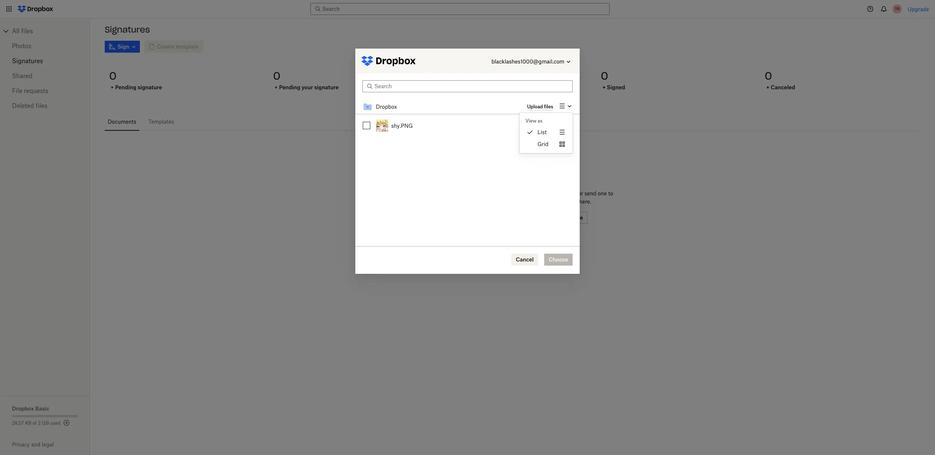Task type: locate. For each thing, give the bounding box(es) containing it.
or
[[578, 191, 583, 197]]

documents
[[108, 119, 136, 125]]

0 up the signed
[[601, 69, 609, 83]]

0 for declined
[[437, 69, 445, 83]]

0 for pending signature
[[109, 69, 117, 83]]

0 up pending signature on the top of the page
[[109, 69, 117, 83]]

all
[[12, 27, 20, 35]]

1 horizontal spatial signatures
[[105, 24, 150, 35]]

1 horizontal spatial signature
[[314, 84, 339, 91]]

a
[[548, 191, 550, 197]]

privacy
[[12, 442, 30, 448]]

0 horizontal spatial files
[[21, 27, 33, 35]]

deleted files link
[[12, 98, 78, 113]]

1 vertical spatial files
[[36, 102, 47, 110]]

templates
[[148, 119, 174, 125]]

tab list containing documents
[[105, 113, 918, 131]]

signature right your
[[314, 84, 339, 91]]

dropbox
[[12, 406, 34, 412]]

1 horizontal spatial files
[[36, 102, 47, 110]]

3 0 from the left
[[437, 69, 445, 83]]

legal
[[42, 442, 54, 448]]

you
[[525, 191, 534, 197]]

used
[[50, 421, 60, 427]]

pending signature
[[115, 84, 162, 91]]

signatures
[[105, 24, 150, 35], [12, 57, 43, 65]]

files inside all files link
[[21, 27, 33, 35]]

0 horizontal spatial signatures
[[12, 57, 43, 65]]

pending left your
[[279, 84, 300, 91]]

0 for signed
[[601, 69, 609, 83]]

signature
[[138, 84, 162, 91], [314, 84, 339, 91]]

0 up pending your signature
[[273, 69, 281, 83]]

0 vertical spatial files
[[21, 27, 33, 35]]

all files link
[[12, 25, 90, 37]]

photos link
[[12, 39, 78, 54]]

0 horizontal spatial signature
[[138, 84, 162, 91]]

files
[[21, 27, 33, 35], [36, 102, 47, 110]]

files down file requests "link"
[[36, 102, 47, 110]]

files right all
[[21, 27, 33, 35]]

0 up canceled
[[765, 69, 773, 83]]

it
[[554, 199, 557, 205]]

canceled
[[771, 84, 796, 91]]

pending
[[115, 84, 136, 91], [279, 84, 300, 91]]

gb
[[42, 421, 49, 427]]

1 vertical spatial signatures
[[12, 57, 43, 65]]

pending up documents
[[115, 84, 136, 91]]

0 vertical spatial signatures
[[105, 24, 150, 35]]

appears
[[558, 199, 578, 205]]

dropbox basic
[[12, 406, 49, 412]]

here.
[[579, 199, 592, 205]]

0 up the 'declined'
[[437, 69, 445, 83]]

signature up templates
[[138, 84, 162, 91]]

privacy and legal link
[[12, 442, 90, 448]]

1 pending from the left
[[115, 84, 136, 91]]

5 0 from the left
[[765, 69, 773, 83]]

privacy and legal
[[12, 442, 54, 448]]

1 horizontal spatial pending
[[279, 84, 300, 91]]

files for all files
[[21, 27, 33, 35]]

2 0 from the left
[[273, 69, 281, 83]]

deleted files
[[12, 102, 47, 110]]

files inside deleted files "link"
[[36, 102, 47, 110]]

0 horizontal spatial pending
[[115, 84, 136, 91]]

deleted
[[12, 102, 34, 110]]

tab list
[[105, 113, 918, 131]]

templates tab
[[145, 113, 177, 131]]

photos
[[12, 42, 31, 50]]

shared
[[12, 72, 32, 80]]

4 0 from the left
[[601, 69, 609, 83]]

dropbox logo - go to the homepage image
[[15, 3, 56, 15]]

pending for pending your signature
[[279, 84, 300, 91]]

1 0 from the left
[[109, 69, 117, 83]]

file requests
[[12, 87, 48, 95]]

2 pending from the left
[[279, 84, 300, 91]]

0
[[109, 69, 117, 83], [273, 69, 281, 83], [437, 69, 445, 83], [601, 69, 609, 83], [765, 69, 773, 83]]



Task type: vqa. For each thing, say whether or not it's contained in the screenshot.
list
no



Task type: describe. For each thing, give the bounding box(es) containing it.
to
[[609, 191, 614, 197]]

of
[[33, 421, 37, 427]]

upgrade link
[[908, 6, 930, 12]]

requests
[[24, 87, 48, 95]]

upgrade
[[908, 6, 930, 12]]

2
[[38, 421, 41, 427]]

pending for pending signature
[[115, 84, 136, 91]]

all files
[[12, 27, 33, 35]]

signature,
[[528, 199, 552, 205]]

file requests link
[[12, 83, 78, 98]]

declined
[[443, 84, 466, 91]]

28.57 kb of 2 gb used
[[12, 421, 60, 427]]

basic
[[35, 406, 49, 412]]

for
[[519, 199, 526, 205]]

signatures link
[[12, 54, 78, 68]]

1 signature from the left
[[138, 84, 162, 91]]

kb
[[25, 421, 31, 427]]

pending your signature
[[279, 84, 339, 91]]

one
[[598, 191, 607, 197]]

whether
[[502, 191, 524, 197]]

send
[[585, 191, 597, 197]]

others
[[502, 199, 518, 205]]

files for deleted files
[[36, 102, 47, 110]]

documents tab
[[105, 113, 139, 131]]

your
[[302, 84, 313, 91]]

get more space image
[[62, 419, 71, 428]]

and
[[31, 442, 40, 448]]

shared link
[[12, 68, 78, 83]]

file
[[12, 87, 22, 95]]

whether you sign a document or send one to others for signature, it appears here.
[[502, 191, 614, 205]]

signed
[[607, 84, 626, 91]]

sign
[[536, 191, 546, 197]]

0 for canceled
[[765, 69, 773, 83]]

choose a file to sign dialog
[[356, 49, 580, 274]]

0 for pending your signature
[[273, 69, 281, 83]]

document
[[552, 191, 577, 197]]

28.57
[[12, 421, 24, 427]]

global header element
[[0, 0, 936, 18]]

2 signature from the left
[[314, 84, 339, 91]]



